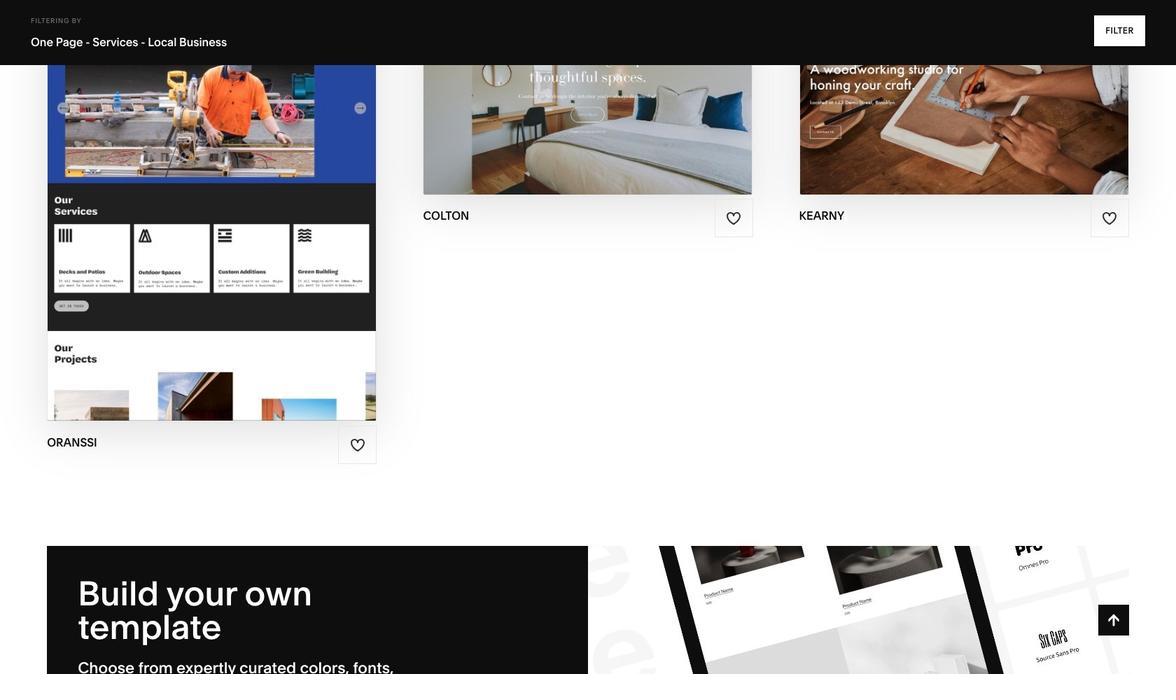 Task type: locate. For each thing, give the bounding box(es) containing it.
kearny image
[[800, 0, 1129, 194]]



Task type: vqa. For each thing, say whether or not it's contained in the screenshot.
Colton image
yes



Task type: describe. For each thing, give the bounding box(es) containing it.
add kearny to your favorites list image
[[1103, 211, 1118, 226]]

add colton to your favorites list image
[[726, 211, 742, 226]]

back to top image
[[1106, 613, 1122, 628]]

oranssi image
[[48, 0, 376, 421]]

preview of building your own template image
[[588, 546, 1130, 674]]

add oranssi to your favorites list image
[[350, 438, 366, 453]]

colton image
[[424, 0, 753, 194]]



